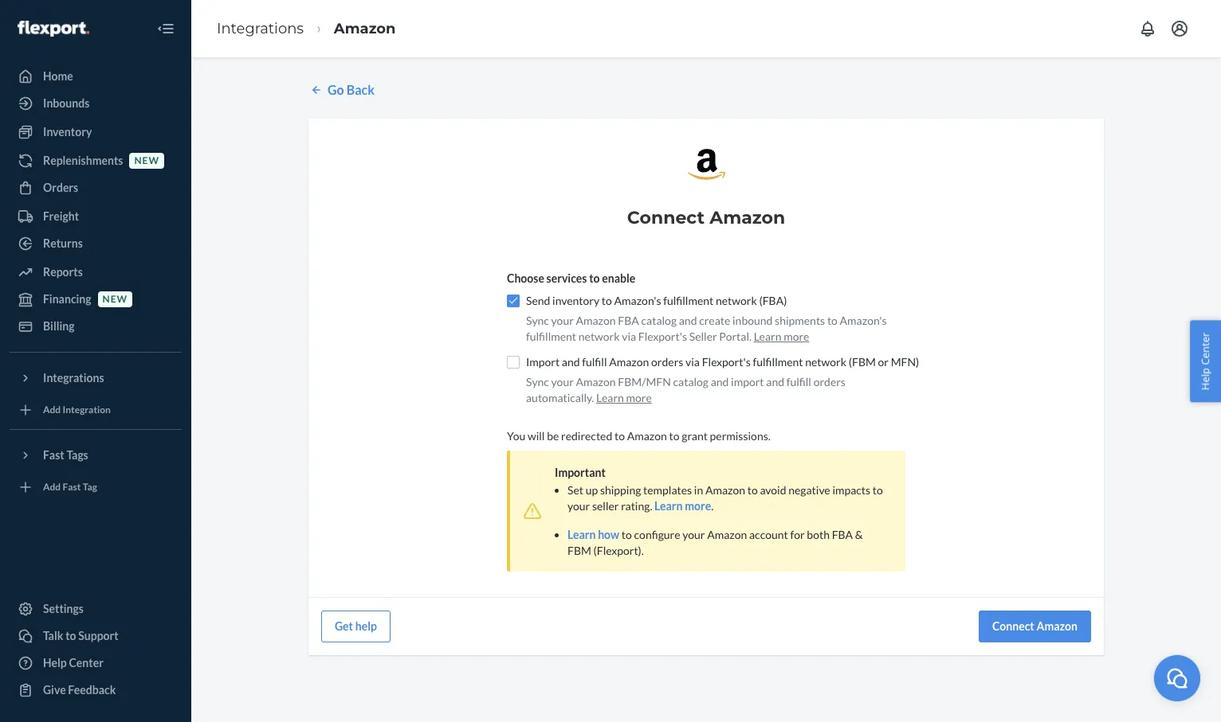 Task type: vqa. For each thing, say whether or not it's contained in the screenshot.
Add to the top
yes



Task type: locate. For each thing, give the bounding box(es) containing it.
account
[[749, 528, 788, 542]]

your down inventory
[[551, 314, 574, 327]]

1 vertical spatial via
[[685, 355, 700, 369]]

1 vertical spatial fulfill
[[786, 375, 811, 389]]

1 vertical spatial learn more button
[[596, 390, 652, 406]]

new down reports link
[[102, 294, 128, 306]]

1 horizontal spatial integrations
[[217, 20, 304, 37]]

inbounds
[[43, 96, 90, 110]]

1 vertical spatial amazon's
[[840, 314, 887, 327]]

negative
[[788, 484, 830, 497]]

1 vertical spatial sync
[[526, 375, 549, 389]]

connect amazon
[[627, 207, 785, 229], [992, 620, 1078, 634]]

will
[[528, 429, 545, 443]]

0 vertical spatial fulfill
[[582, 355, 607, 369]]

1 vertical spatial help
[[43, 657, 67, 670]]

learn up fbm on the left bottom of page
[[567, 528, 596, 542]]

1 vertical spatial connect
[[992, 620, 1034, 634]]

0 vertical spatial sync
[[526, 314, 549, 327]]

1 vertical spatial more
[[626, 391, 652, 405]]

2 horizontal spatial network
[[805, 355, 847, 369]]

to inside sync your amazon fba catalog and create inbound shipments to amazon's fulfillment network via flexport's seller portal.
[[827, 314, 838, 327]]

amazon inside the to configure your amazon account for both fba & fbm (flexport).
[[707, 528, 747, 542]]

fulfill inside the sync your amazon fbm/mfn catalog and import and fulfill orders automatically.
[[786, 375, 811, 389]]

1 horizontal spatial connect
[[992, 620, 1034, 634]]

0 vertical spatial fast
[[43, 449, 64, 462]]

fast inside fast tags 'dropdown button'
[[43, 449, 64, 462]]

set up shipping templates in amazon to avoid negative impacts to your seller rating.
[[567, 484, 883, 513]]

more
[[784, 330, 809, 343], [626, 391, 652, 405], [685, 500, 711, 513]]

settings
[[43, 603, 84, 616]]

1 horizontal spatial learn more button
[[654, 499, 711, 515]]

sync your amazon fbm/mfn catalog and import and fulfill orders automatically.
[[526, 375, 846, 405]]

0 horizontal spatial more
[[626, 391, 652, 405]]

important
[[555, 466, 606, 480]]

sync
[[526, 314, 549, 327], [526, 375, 549, 389]]

center
[[1198, 332, 1213, 365], [69, 657, 104, 670]]

fast left tag
[[63, 482, 81, 494]]

0 horizontal spatial new
[[102, 294, 128, 306]]

0 vertical spatial help center
[[1198, 332, 1213, 390]]

0 vertical spatial catalog
[[641, 314, 677, 327]]

1 horizontal spatial connect amazon
[[992, 620, 1078, 634]]

0 horizontal spatial amazon's
[[614, 294, 661, 308]]

more down fbm/mfn
[[626, 391, 652, 405]]

1 vertical spatial center
[[69, 657, 104, 670]]

2 horizontal spatial more
[[784, 330, 809, 343]]

and up the seller
[[679, 314, 697, 327]]

to inside the to configure your amazon account for both fba & fbm (flexport).
[[622, 528, 632, 542]]

help inside help center link
[[43, 657, 67, 670]]

1 vertical spatial fba
[[832, 528, 853, 542]]

0 horizontal spatial via
[[622, 330, 636, 343]]

go back
[[328, 82, 375, 97]]

connect
[[627, 207, 705, 229], [992, 620, 1034, 634]]

1 horizontal spatial more
[[685, 500, 711, 513]]

learn more button down shipments
[[754, 329, 809, 345]]

open notifications image
[[1138, 19, 1157, 38]]

and
[[679, 314, 697, 327], [562, 355, 580, 369], [711, 375, 729, 389], [766, 375, 784, 389]]

0 vertical spatial fba
[[618, 314, 639, 327]]

fulfillment up import
[[526, 330, 576, 343]]

network up inbound
[[716, 294, 757, 308]]

learn more down shipments
[[754, 330, 809, 343]]

and inside sync your amazon fba catalog and create inbound shipments to amazon's fulfillment network via flexport's seller portal.
[[679, 314, 697, 327]]

0 horizontal spatial learn more
[[596, 391, 652, 405]]

learn down the templates
[[654, 500, 683, 513]]

close navigation image
[[156, 19, 175, 38]]

your inside the sync your amazon fbm/mfn catalog and import and fulfill orders automatically.
[[551, 375, 574, 389]]

0 horizontal spatial fba
[[618, 314, 639, 327]]

fulfillment
[[663, 294, 714, 308], [526, 330, 576, 343], [753, 355, 803, 369]]

&
[[855, 528, 863, 542]]

1 horizontal spatial new
[[134, 155, 159, 167]]

for
[[790, 528, 805, 542]]

(fbm
[[849, 355, 876, 369]]

amazon inside button
[[1036, 620, 1078, 634]]

to right shipments
[[827, 314, 838, 327]]

0 vertical spatial via
[[622, 330, 636, 343]]

0 vertical spatial learn more button
[[754, 329, 809, 345]]

1 vertical spatial fast
[[63, 482, 81, 494]]

0 vertical spatial integrations
[[217, 20, 304, 37]]

learn more for automatically.
[[596, 391, 652, 405]]

None checkbox
[[507, 356, 520, 369]]

catalog inside the sync your amazon fbm/mfn catalog and import and fulfill orders automatically.
[[673, 375, 709, 389]]

None checkbox
[[507, 295, 520, 308]]

sync for sync your amazon fba catalog and create inbound shipments to amazon's fulfillment network via flexport's seller portal.
[[526, 314, 549, 327]]

2 vertical spatial fulfillment
[[753, 355, 803, 369]]

learn more for amazon's
[[754, 330, 809, 343]]

your
[[551, 314, 574, 327], [551, 375, 574, 389], [567, 500, 590, 513], [682, 528, 705, 542]]

1 horizontal spatial help
[[1198, 368, 1213, 390]]

network down inventory
[[578, 330, 620, 343]]

0 horizontal spatial fulfillment
[[526, 330, 576, 343]]

inventory link
[[10, 120, 182, 145]]

support
[[78, 630, 118, 643]]

0 vertical spatial add
[[43, 404, 61, 416]]

to left enable
[[589, 272, 600, 285]]

(fba)
[[759, 294, 787, 308]]

new for replenishments
[[134, 155, 159, 167]]

fulfillment inside sync your amazon fba catalog and create inbound shipments to amazon's fulfillment network via flexport's seller portal.
[[526, 330, 576, 343]]

flexport's
[[638, 330, 687, 343], [702, 355, 751, 369]]

2 add from the top
[[43, 482, 61, 494]]

help
[[355, 620, 377, 634]]

your inside set up shipping templates in amazon to avoid negative impacts to your seller rating.
[[567, 500, 590, 513]]

your up automatically.
[[551, 375, 574, 389]]

0 horizontal spatial fulfill
[[582, 355, 607, 369]]

grant
[[682, 429, 708, 443]]

2 horizontal spatial fulfillment
[[753, 355, 803, 369]]

orders down shipments
[[813, 375, 846, 389]]

sync for sync your amazon fbm/mfn catalog and import and fulfill orders automatically.
[[526, 375, 549, 389]]

1 horizontal spatial center
[[1198, 332, 1213, 365]]

breadcrumbs navigation
[[204, 5, 408, 52]]

0 vertical spatial help
[[1198, 368, 1213, 390]]

amazon's up (fbm
[[840, 314, 887, 327]]

sync down send
[[526, 314, 549, 327]]

flexport's down the send inventory to amazon's fulfillment network (fba)
[[638, 330, 687, 343]]

more down in
[[685, 500, 711, 513]]

1 vertical spatial learn more
[[596, 391, 652, 405]]

1 horizontal spatial amazon's
[[840, 314, 887, 327]]

amazon inside set up shipping templates in amazon to avoid negative impacts to your seller rating.
[[705, 484, 745, 497]]

learn more .
[[654, 500, 713, 513]]

more for amazon's
[[784, 330, 809, 343]]

integrations button
[[10, 366, 182, 391]]

via inside sync your amazon fba catalog and create inbound shipments to amazon's fulfillment network via flexport's seller portal.
[[622, 330, 636, 343]]

1 vertical spatial network
[[578, 330, 620, 343]]

network left (fbm
[[805, 355, 847, 369]]

0 vertical spatial center
[[1198, 332, 1213, 365]]

0 horizontal spatial connect
[[627, 207, 705, 229]]

1 add from the top
[[43, 404, 61, 416]]

you will be redirected to amazon to grant permissions.
[[507, 429, 771, 443]]

catalog down the send inventory to amazon's fulfillment network (fba)
[[641, 314, 677, 327]]

2 sync from the top
[[526, 375, 549, 389]]

add down fast tags
[[43, 482, 61, 494]]

your inside the to configure your amazon account for both fba & fbm (flexport).
[[682, 528, 705, 542]]

2 vertical spatial network
[[805, 355, 847, 369]]

add fast tag link
[[10, 475, 182, 501]]

fbm/mfn
[[618, 375, 671, 389]]

center inside help center link
[[69, 657, 104, 670]]

via down the send inventory to amazon's fulfillment network (fba)
[[622, 330, 636, 343]]

1 horizontal spatial via
[[685, 355, 700, 369]]

integrations
[[217, 20, 304, 37], [43, 371, 104, 385]]

1 horizontal spatial learn more
[[754, 330, 809, 343]]

0 horizontal spatial network
[[578, 330, 620, 343]]

via down the seller
[[685, 355, 700, 369]]

go
[[328, 82, 344, 97]]

replenishments
[[43, 154, 123, 167]]

0 vertical spatial flexport's
[[638, 330, 687, 343]]

learn down inbound
[[754, 330, 781, 343]]

1 vertical spatial orders
[[813, 375, 846, 389]]

sync your amazon fba catalog and create inbound shipments to amazon's fulfillment network via flexport's seller portal.
[[526, 314, 887, 343]]

learn more button for via
[[596, 390, 652, 406]]

0 horizontal spatial flexport's
[[638, 330, 687, 343]]

learn down fbm/mfn
[[596, 391, 624, 405]]

via
[[622, 330, 636, 343], [685, 355, 700, 369]]

1 vertical spatial new
[[102, 294, 128, 306]]

catalog
[[641, 314, 677, 327], [673, 375, 709, 389]]

0 vertical spatial new
[[134, 155, 159, 167]]

to left grant
[[669, 429, 680, 443]]

new up orders link
[[134, 155, 159, 167]]

to up "(flexport)."
[[622, 528, 632, 542]]

your down set
[[567, 500, 590, 513]]

0 vertical spatial orders
[[651, 355, 683, 369]]

1 horizontal spatial network
[[716, 294, 757, 308]]

add integration link
[[10, 398, 182, 423]]

0 horizontal spatial connect amazon
[[627, 207, 785, 229]]

add for add fast tag
[[43, 482, 61, 494]]

0 horizontal spatial orders
[[651, 355, 683, 369]]

1 vertical spatial add
[[43, 482, 61, 494]]

to left avoid on the bottom right of the page
[[747, 484, 758, 497]]

learn more button
[[754, 329, 809, 345], [596, 390, 652, 406], [654, 499, 711, 515]]

flexport's down portal.
[[702, 355, 751, 369]]

0 vertical spatial fulfillment
[[663, 294, 714, 308]]

2 horizontal spatial learn more button
[[754, 329, 809, 345]]

add integration
[[43, 404, 111, 416]]

permissions.
[[710, 429, 771, 443]]

to right talk
[[65, 630, 76, 643]]

fulfillment up "import" on the right bottom of page
[[753, 355, 803, 369]]

feedback
[[68, 684, 116, 697]]

0 vertical spatial connect
[[627, 207, 705, 229]]

fulfill up automatically.
[[582, 355, 607, 369]]

0 horizontal spatial learn more button
[[596, 390, 652, 406]]

1 sync from the top
[[526, 314, 549, 327]]

1 vertical spatial help center
[[43, 657, 104, 670]]

fast inside add fast tag link
[[63, 482, 81, 494]]

0 horizontal spatial center
[[69, 657, 104, 670]]

0 vertical spatial more
[[784, 330, 809, 343]]

and right "import" on the right bottom of page
[[766, 375, 784, 389]]

1 horizontal spatial fulfill
[[786, 375, 811, 389]]

fast
[[43, 449, 64, 462], [63, 482, 81, 494]]

sync inside the sync your amazon fbm/mfn catalog and import and fulfill orders automatically.
[[526, 375, 549, 389]]

1 horizontal spatial orders
[[813, 375, 846, 389]]

add fast tag
[[43, 482, 97, 494]]

1 horizontal spatial help center
[[1198, 332, 1213, 390]]

fba down the send inventory to amazon's fulfillment network (fba)
[[618, 314, 639, 327]]

to down enable
[[602, 294, 612, 308]]

settings link
[[10, 597, 182, 622]]

seller
[[592, 500, 619, 513]]

your down learn more .
[[682, 528, 705, 542]]

fast left tags at the left of the page
[[43, 449, 64, 462]]

fulfillment up create
[[663, 294, 714, 308]]

1 vertical spatial fulfillment
[[526, 330, 576, 343]]

sync inside sync your amazon fba catalog and create inbound shipments to amazon's fulfillment network via flexport's seller portal.
[[526, 314, 549, 327]]

learn
[[754, 330, 781, 343], [596, 391, 624, 405], [654, 500, 683, 513], [567, 528, 596, 542]]

1 horizontal spatial fba
[[832, 528, 853, 542]]

catalog inside sync your amazon fba catalog and create inbound shipments to amazon's fulfillment network via flexport's seller portal.
[[641, 314, 677, 327]]

learn more button down fbm/mfn
[[596, 390, 652, 406]]

amazon's
[[614, 294, 661, 308], [840, 314, 887, 327]]

learn more down fbm/mfn
[[596, 391, 652, 405]]

0 horizontal spatial help center
[[43, 657, 104, 670]]

fulfill right "import" on the right bottom of page
[[786, 375, 811, 389]]

help center inside help center link
[[43, 657, 104, 670]]

your inside sync your amazon fba catalog and create inbound shipments to amazon's fulfillment network via flexport's seller portal.
[[551, 314, 574, 327]]

orders up fbm/mfn
[[651, 355, 683, 369]]

inbounds link
[[10, 91, 182, 116]]

add
[[43, 404, 61, 416], [43, 482, 61, 494]]

fba left &
[[832, 528, 853, 542]]

1 vertical spatial integrations
[[43, 371, 104, 385]]

1 vertical spatial flexport's
[[702, 355, 751, 369]]

1 horizontal spatial flexport's
[[702, 355, 751, 369]]

catalog down import and fulfill amazon orders via flexport's fulfillment network (fbm or mfn)
[[673, 375, 709, 389]]

network
[[716, 294, 757, 308], [578, 330, 620, 343], [805, 355, 847, 369]]

more down shipments
[[784, 330, 809, 343]]

0 horizontal spatial integrations
[[43, 371, 104, 385]]

1 vertical spatial catalog
[[673, 375, 709, 389]]

sync down import
[[526, 375, 549, 389]]

add left integration
[[43, 404, 61, 416]]

amazon's down enable
[[614, 294, 661, 308]]

1 vertical spatial connect amazon
[[992, 620, 1078, 634]]

and down import and fulfill amazon orders via flexport's fulfillment network (fbm or mfn)
[[711, 375, 729, 389]]

0 vertical spatial amazon's
[[614, 294, 661, 308]]

learn more button down the templates
[[654, 499, 711, 515]]

help
[[1198, 368, 1213, 390], [43, 657, 67, 670]]

0 vertical spatial learn more
[[754, 330, 809, 343]]

new
[[134, 155, 159, 167], [102, 294, 128, 306]]

automatically.
[[526, 391, 594, 405]]

freight
[[43, 210, 79, 223]]

catalog for fulfillment
[[641, 314, 677, 327]]

0 horizontal spatial help
[[43, 657, 67, 670]]

help inside help center button
[[1198, 368, 1213, 390]]



Task type: describe. For each thing, give the bounding box(es) containing it.
get help
[[335, 620, 377, 634]]

inventory
[[43, 125, 92, 139]]

flexport logo image
[[18, 20, 89, 36]]

2 vertical spatial more
[[685, 500, 711, 513]]

shipments
[[775, 314, 825, 327]]

tags
[[66, 449, 88, 462]]

0 vertical spatial network
[[716, 294, 757, 308]]

both
[[807, 528, 830, 542]]

ojiud image
[[1165, 667, 1189, 691]]

financing
[[43, 293, 91, 306]]

returns link
[[10, 231, 182, 257]]

learn how link
[[567, 528, 619, 542]]

inbound
[[732, 314, 773, 327]]

give feedback button
[[10, 678, 182, 704]]

help center button
[[1190, 321, 1221, 402]]

connect inside button
[[992, 620, 1034, 634]]

orders
[[43, 181, 78, 194]]

fast tags button
[[10, 443, 182, 469]]

home link
[[10, 64, 182, 89]]

billing
[[43, 320, 75, 333]]

templates
[[643, 484, 692, 497]]

integrations inside dropdown button
[[43, 371, 104, 385]]

talk
[[43, 630, 63, 643]]

back
[[347, 82, 375, 97]]

amazon inside the sync your amazon fbm/mfn catalog and import and fulfill orders automatically.
[[576, 375, 616, 389]]

new for financing
[[102, 294, 128, 306]]

get
[[335, 620, 353, 634]]

inventory
[[552, 294, 599, 308]]

fba inside the to configure your amazon account for both fba & fbm (flexport).
[[832, 528, 853, 542]]

choose
[[507, 272, 544, 285]]

learn how
[[567, 528, 619, 542]]

(flexport).
[[593, 544, 644, 558]]

amazon's inside sync your amazon fba catalog and create inbound shipments to amazon's fulfillment network via flexport's seller portal.
[[840, 314, 887, 327]]

amazon link
[[334, 20, 396, 37]]

more for automatically.
[[626, 391, 652, 405]]

and right import
[[562, 355, 580, 369]]

avoid
[[760, 484, 786, 497]]

integrations link
[[217, 20, 304, 37]]

returns
[[43, 237, 83, 250]]

connect amazon button
[[979, 611, 1091, 643]]

.
[[711, 500, 713, 513]]

portal.
[[719, 330, 752, 343]]

give feedback
[[43, 684, 116, 697]]

mfn)
[[891, 355, 919, 369]]

go back button
[[308, 81, 375, 100]]

send inventory to amazon's fulfillment network (fba)
[[526, 294, 787, 308]]

fast tags
[[43, 449, 88, 462]]

orders inside the sync your amazon fbm/mfn catalog and import and fulfill orders automatically.
[[813, 375, 846, 389]]

2 vertical spatial learn more button
[[654, 499, 711, 515]]

set
[[567, 484, 583, 497]]

send
[[526, 294, 550, 308]]

talk to support button
[[10, 624, 182, 650]]

to configure your amazon account for both fba & fbm (flexport).
[[567, 528, 863, 558]]

create
[[699, 314, 730, 327]]

to inside button
[[65, 630, 76, 643]]

help center inside help center button
[[1198, 332, 1213, 390]]

import
[[526, 355, 560, 369]]

learn for learn more button related to network
[[754, 330, 781, 343]]

talk to support
[[43, 630, 118, 643]]

learn more button for network
[[754, 329, 809, 345]]

fba inside sync your amazon fba catalog and create inbound shipments to amazon's fulfillment network via flexport's seller portal.
[[618, 314, 639, 327]]

add for add integration
[[43, 404, 61, 416]]

or
[[878, 355, 889, 369]]

learn for learn how link
[[567, 528, 596, 542]]

choose services to enable
[[507, 272, 635, 285]]

billing link
[[10, 314, 182, 340]]

up
[[586, 484, 598, 497]]

import and fulfill amazon orders via flexport's fulfillment network (fbm or mfn)
[[526, 355, 919, 369]]

orders link
[[10, 175, 182, 201]]

learn for learn more button associated with via
[[596, 391, 624, 405]]

import
[[731, 375, 764, 389]]

get help button
[[321, 611, 390, 643]]

in
[[694, 484, 703, 497]]

seller
[[689, 330, 717, 343]]

amazon inside the breadcrumbs navigation
[[334, 20, 396, 37]]

reports link
[[10, 260, 182, 285]]

amazon inside sync your amazon fba catalog and create inbound shipments to amazon's fulfillment network via flexport's seller portal.
[[576, 314, 616, 327]]

be
[[547, 429, 559, 443]]

home
[[43, 69, 73, 83]]

integrations inside the breadcrumbs navigation
[[217, 20, 304, 37]]

center inside help center button
[[1198, 332, 1213, 365]]

configure
[[634, 528, 680, 542]]

connect amazon inside button
[[992, 620, 1078, 634]]

network inside sync your amazon fba catalog and create inbound shipments to amazon's fulfillment network via flexport's seller portal.
[[578, 330, 620, 343]]

rating.
[[621, 500, 652, 513]]

enable
[[602, 272, 635, 285]]

0 vertical spatial connect amazon
[[627, 207, 785, 229]]

impacts
[[832, 484, 870, 497]]

flexport's inside sync your amazon fba catalog and create inbound shipments to amazon's fulfillment network via flexport's seller portal.
[[638, 330, 687, 343]]

shipping
[[600, 484, 641, 497]]

to right impacts
[[873, 484, 883, 497]]

fbm
[[567, 544, 591, 558]]

how
[[598, 528, 619, 542]]

reports
[[43, 265, 83, 279]]

to right "redirected"
[[614, 429, 625, 443]]

1 horizontal spatial fulfillment
[[663, 294, 714, 308]]

integration
[[63, 404, 111, 416]]

freight link
[[10, 204, 182, 230]]

services
[[546, 272, 587, 285]]

you
[[507, 429, 525, 443]]

catalog for orders
[[673, 375, 709, 389]]

give
[[43, 684, 66, 697]]

tag
[[83, 482, 97, 494]]

open account menu image
[[1170, 19, 1189, 38]]



